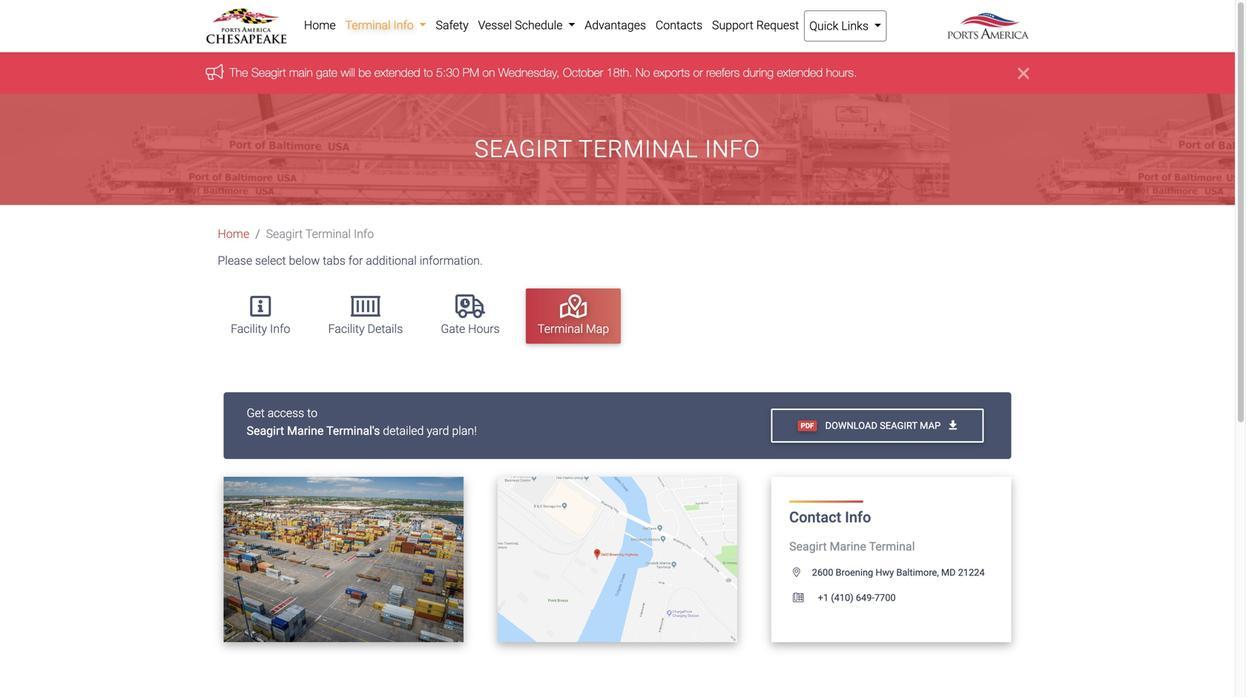 Task type: describe. For each thing, give the bounding box(es) containing it.
+1
[[818, 592, 829, 603]]

facility info link
[[219, 289, 302, 344]]

terminal's
[[326, 424, 380, 438]]

contacts
[[656, 18, 703, 32]]

get for get directions
[[573, 554, 590, 565]]

2600 broening hwy baltimore, md 21224
[[812, 567, 985, 578]]

home for the leftmost home link
[[218, 227, 249, 241]]

to inside get  access to seagirt marine terminal's detailed yard plan!
[[307, 406, 318, 420]]

to inside the seagirt main gate will be extended to 5:30 pm on wednesday, october 18th.  no exports or reefers during extended hours. alert
[[424, 65, 433, 79]]

no
[[636, 65, 650, 79]]

click to zoom
[[300, 554, 373, 565]]

649-
[[856, 592, 875, 603]]

2 extended from the left
[[777, 65, 823, 79]]

the seagirt main gate will be extended to 5:30 pm on wednesday, october 18th.  no exports or reefers during extended hours. link
[[230, 65, 857, 79]]

get for get  access to seagirt marine terminal's detailed yard plan!
[[247, 406, 265, 420]]

safety
[[436, 18, 469, 32]]

get directions link
[[547, 542, 688, 577]]

1 horizontal spatial seagirt terminal info
[[475, 135, 761, 163]]

exports
[[653, 65, 690, 79]]

details
[[368, 322, 403, 336]]

broening
[[836, 567, 873, 578]]

facility for facility info
[[231, 322, 267, 336]]

to inside 'click to zoom' button
[[329, 554, 341, 565]]

tab list containing facility info
[[212, 281, 1029, 351]]

facility details link
[[316, 289, 415, 344]]

pdf
[[801, 422, 814, 430]]

during
[[743, 65, 774, 79]]

baltimore,
[[897, 567, 939, 578]]

quick
[[810, 19, 839, 33]]

zoom
[[344, 554, 371, 565]]

seagirt marine terminal
[[789, 540, 915, 554]]

2600 broening hwy baltimore, md 21224 link
[[789, 567, 985, 578]]

download
[[825, 420, 878, 431]]

facility info
[[231, 322, 290, 336]]

gate
[[316, 65, 338, 79]]

hours.
[[826, 65, 857, 79]]

information.
[[420, 254, 483, 268]]

or
[[693, 65, 703, 79]]

tabs
[[323, 254, 346, 268]]

gate hours link
[[429, 289, 512, 344]]

info for facility info
[[270, 322, 290, 336]]

wednesday,
[[498, 65, 560, 79]]

the seagirt main gate will be extended to 5:30 pm on wednesday, october 18th.  no exports or reefers during extended hours.
[[230, 65, 857, 79]]

hours
[[468, 322, 500, 336]]

21224
[[958, 567, 985, 578]]

download seagirt map
[[823, 420, 943, 431]]

plan!
[[452, 424, 477, 438]]

vessel schedule link
[[473, 10, 580, 40]]

1 extended from the left
[[374, 65, 420, 79]]

the
[[230, 65, 248, 79]]

seagirt inside get  access to seagirt marine terminal's detailed yard plan!
[[247, 424, 284, 438]]

map
[[920, 420, 941, 431]]

search plus image
[[373, 554, 387, 565]]

get directions
[[573, 554, 649, 565]]

home for the top home link
[[304, 18, 336, 32]]

terminal info
[[345, 18, 417, 32]]

schedule
[[515, 18, 563, 32]]

support request link
[[707, 10, 804, 40]]

(410)
[[831, 592, 854, 603]]

+1 (410) 649-7700 link
[[789, 592, 896, 603]]

map marker alt image
[[793, 568, 812, 577]]

info for contact info
[[845, 509, 871, 526]]

main
[[289, 65, 313, 79]]



Task type: locate. For each thing, give the bounding box(es) containing it.
home up gate
[[304, 18, 336, 32]]

gate
[[441, 322, 465, 336]]

bullhorn image
[[206, 64, 230, 80]]

0 horizontal spatial extended
[[374, 65, 420, 79]]

0 vertical spatial get
[[247, 406, 265, 420]]

extended right during
[[777, 65, 823, 79]]

0 horizontal spatial facility
[[231, 322, 267, 336]]

home link
[[299, 10, 341, 40], [218, 227, 249, 241]]

get
[[247, 406, 265, 420], [573, 554, 590, 565]]

to right click on the left bottom of the page
[[329, 554, 341, 565]]

extended
[[374, 65, 420, 79], [777, 65, 823, 79]]

0 horizontal spatial home
[[218, 227, 249, 241]]

reefers
[[706, 65, 740, 79]]

please select below tabs for additional information.
[[218, 254, 483, 268]]

vessel schedule
[[478, 18, 566, 32]]

marine down access
[[287, 424, 324, 438]]

0 horizontal spatial marine
[[287, 424, 324, 438]]

please
[[218, 254, 252, 268]]

extended right be
[[374, 65, 420, 79]]

marine
[[287, 424, 324, 438], [830, 540, 866, 554]]

0 horizontal spatial home link
[[218, 227, 249, 241]]

additional
[[366, 254, 417, 268]]

facility inside 'link'
[[231, 322, 267, 336]]

0 vertical spatial marine
[[287, 424, 324, 438]]

terminal map
[[538, 322, 609, 336]]

1 horizontal spatial home link
[[299, 10, 341, 40]]

support request
[[712, 18, 799, 32]]

1 vertical spatial marine
[[830, 540, 866, 554]]

directions
[[593, 554, 647, 565]]

quick links link
[[804, 10, 887, 42]]

hwy
[[876, 567, 894, 578]]

1 horizontal spatial facility
[[328, 322, 365, 336]]

2 horizontal spatial to
[[424, 65, 433, 79]]

1 vertical spatial seagirt terminal info
[[266, 227, 374, 241]]

facility details
[[328, 322, 403, 336]]

the seagirt main gate will be extended to 5:30 pm on wednesday, october 18th.  no exports or reefers during extended hours. alert
[[0, 52, 1235, 94]]

contacts link
[[651, 10, 707, 40]]

facility for facility details
[[328, 322, 365, 336]]

2600
[[812, 567, 833, 578]]

5:30
[[436, 65, 459, 79]]

7700
[[875, 592, 896, 603]]

terminal inside 'contact info' tab panel
[[869, 540, 915, 554]]

click
[[300, 554, 327, 565]]

to left 5:30
[[424, 65, 433, 79]]

0 horizontal spatial get
[[247, 406, 265, 420]]

get left directions
[[573, 554, 590, 565]]

for
[[348, 254, 363, 268]]

contact info
[[789, 509, 871, 526]]

0 horizontal spatial to
[[307, 406, 318, 420]]

advantages
[[585, 18, 646, 32]]

home up please
[[218, 227, 249, 241]]

terminal info link
[[341, 10, 431, 40]]

select
[[255, 254, 286, 268]]

1 horizontal spatial extended
[[777, 65, 823, 79]]

2 vertical spatial to
[[329, 554, 341, 565]]

seagirt terminal info
[[475, 135, 761, 163], [266, 227, 374, 241]]

info
[[394, 18, 414, 32], [705, 135, 761, 163], [354, 227, 374, 241], [270, 322, 290, 336], [845, 509, 871, 526]]

marine inside get  access to seagirt marine terminal's detailed yard plan!
[[287, 424, 324, 438]]

gate hours
[[441, 322, 500, 336]]

request
[[757, 18, 799, 32]]

1 vertical spatial to
[[307, 406, 318, 420]]

0 horizontal spatial seagirt terminal info
[[266, 227, 374, 241]]

seagirt
[[251, 65, 286, 79], [475, 135, 572, 163], [266, 227, 303, 241], [880, 420, 918, 431], [247, 424, 284, 438], [789, 540, 827, 554]]

be
[[358, 65, 371, 79]]

support
[[712, 18, 754, 32]]

will
[[341, 65, 355, 79]]

0 vertical spatial to
[[424, 65, 433, 79]]

arrow alt to bottom image
[[949, 420, 957, 431]]

to right access
[[307, 406, 318, 420]]

access
[[268, 406, 304, 420]]

1 vertical spatial home link
[[218, 227, 249, 241]]

on
[[483, 65, 495, 79]]

+1 (410) 649-7700
[[816, 592, 896, 603]]

click to zoom button
[[275, 542, 412, 577]]

info for terminal info
[[394, 18, 414, 32]]

facility left details
[[328, 322, 365, 336]]

quick links
[[810, 19, 872, 33]]

1 horizontal spatial to
[[329, 554, 341, 565]]

get  access to seagirt marine terminal's detailed yard plan!
[[247, 406, 477, 438]]

to
[[424, 65, 433, 79], [307, 406, 318, 420], [329, 554, 341, 565]]

get left access
[[247, 406, 265, 420]]

vessel
[[478, 18, 512, 32]]

phone office image
[[793, 593, 816, 603]]

links
[[842, 19, 869, 33]]

0 vertical spatial home link
[[299, 10, 341, 40]]

tab list
[[212, 281, 1029, 351]]

home link up gate
[[299, 10, 341, 40]]

yard
[[427, 424, 449, 438]]

contact
[[789, 509, 842, 526]]

1 facility from the left
[[231, 322, 267, 336]]

october
[[563, 65, 603, 79]]

info inside tab panel
[[845, 509, 871, 526]]

info inside 'link'
[[270, 322, 290, 336]]

facility
[[231, 322, 267, 336], [328, 322, 365, 336]]

detailed
[[383, 424, 424, 438]]

pm
[[463, 65, 479, 79]]

0 vertical spatial seagirt terminal info
[[475, 135, 761, 163]]

1 horizontal spatial marine
[[830, 540, 866, 554]]

facility down please
[[231, 322, 267, 336]]

close image
[[1018, 64, 1029, 82]]

map
[[586, 322, 609, 336]]

1 horizontal spatial home
[[304, 18, 336, 32]]

home
[[304, 18, 336, 32], [218, 227, 249, 241]]

marine up broening
[[830, 540, 866, 554]]

0 vertical spatial home
[[304, 18, 336, 32]]

seagirt inside alert
[[251, 65, 286, 79]]

1 vertical spatial home
[[218, 227, 249, 241]]

contact info tab panel
[[207, 393, 1029, 660]]

1 vertical spatial get
[[573, 554, 590, 565]]

directions image
[[649, 554, 663, 565]]

18th.
[[607, 65, 632, 79]]

md
[[941, 567, 956, 578]]

2 facility from the left
[[328, 322, 365, 336]]

home link up please
[[218, 227, 249, 241]]

1 horizontal spatial get
[[573, 554, 590, 565]]

terminal
[[345, 18, 391, 32], [579, 135, 698, 163], [306, 227, 351, 241], [538, 322, 583, 336], [869, 540, 915, 554]]

advantages link
[[580, 10, 651, 40]]

safety link
[[431, 10, 473, 40]]

get inside get  access to seagirt marine terminal's detailed yard plan!
[[247, 406, 265, 420]]

below
[[289, 254, 320, 268]]

terminal map link
[[526, 289, 621, 344]]



Task type: vqa. For each thing, say whether or not it's contained in the screenshot.
37
no



